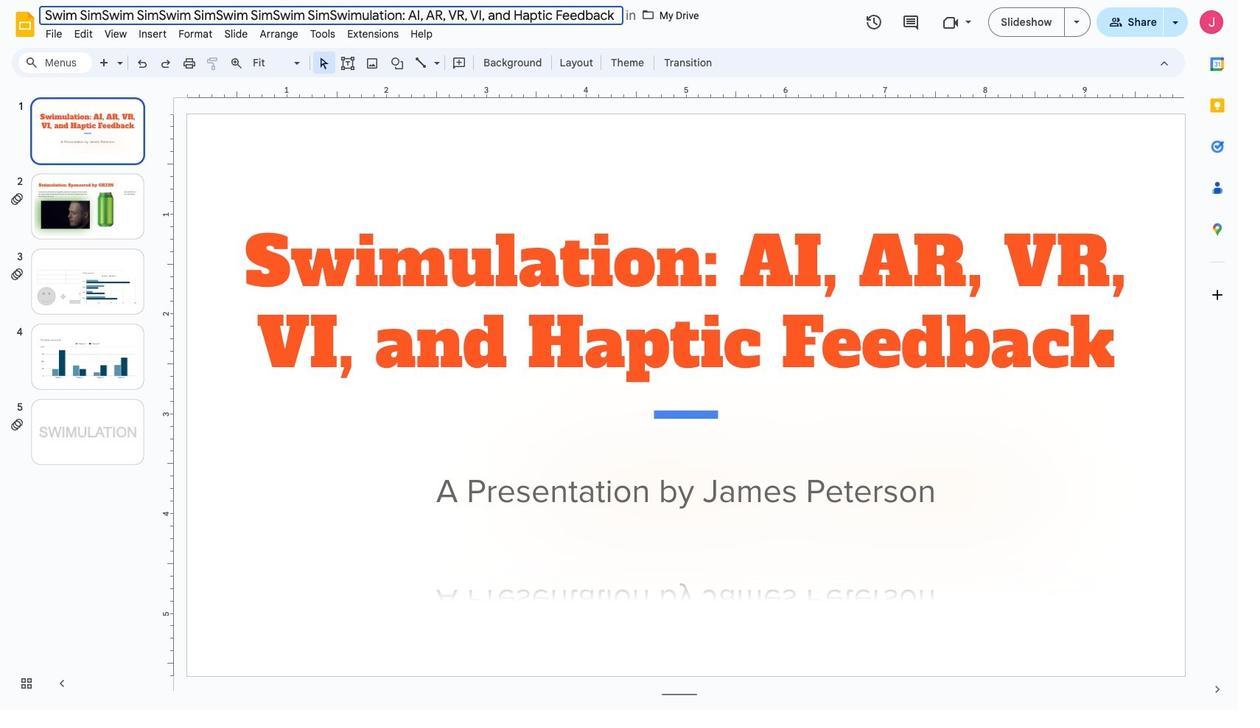 Task type: describe. For each thing, give the bounding box(es) containing it.
tab list inside menu bar banner
[[1197, 44, 1239, 669]]

Rename text field
[[39, 6, 624, 25]]

Zoom field
[[248, 52, 307, 74]]

insert image image
[[364, 52, 381, 73]]

slides home image
[[12, 11, 38, 38]]

redo (⌘y) image
[[159, 56, 173, 71]]

select line image
[[431, 53, 440, 58]]

Zoom text field
[[251, 52, 292, 73]]

shape image
[[389, 52, 406, 73]]

zoom image
[[229, 56, 244, 71]]

6 menu item from the left
[[219, 25, 254, 43]]

presentation options image
[[1074, 21, 1080, 24]]

last edit was on october 30, 2023 image
[[866, 13, 884, 31]]

new slide (ctrl+m) image
[[97, 56, 112, 71]]

print (⌘p) image
[[182, 56, 197, 71]]

Menus field
[[18, 52, 92, 73]]

4 menu item from the left
[[133, 25, 173, 43]]

share. shared with 3 people. image
[[1109, 15, 1123, 28]]



Task type: vqa. For each thing, say whether or not it's contained in the screenshot.
the Menus field
yes



Task type: locate. For each thing, give the bounding box(es) containing it.
application
[[0, 0, 1239, 710]]

7 menu item from the left
[[254, 25, 304, 43]]

10 menu item from the left
[[405, 25, 439, 43]]

5 menu item from the left
[[173, 25, 219, 43]]

new slide with layout image
[[114, 53, 123, 58]]

menu item up print (⌘p) image at the left of the page
[[173, 25, 219, 43]]

8 menu item from the left
[[304, 25, 341, 43]]

add comment (⌘+option+m) image
[[452, 56, 467, 71]]

menu item up new slide with layout 'image'
[[99, 25, 133, 43]]

menu item up select (esc) icon at the left of the page
[[304, 25, 341, 43]]

1 menu item from the left
[[40, 25, 68, 43]]

paint format image
[[206, 56, 220, 71]]

hide the menus (ctrl+shift+f) image
[[1158, 56, 1172, 71]]

menu item
[[40, 25, 68, 43], [68, 25, 99, 43], [99, 25, 133, 43], [133, 25, 173, 43], [173, 25, 219, 43], [219, 25, 254, 43], [254, 25, 304, 43], [304, 25, 341, 43], [341, 25, 405, 43], [405, 25, 439, 43]]

show all comments image
[[902, 14, 920, 31]]

select (esc) image
[[317, 56, 332, 71]]

undo (⌘z) image
[[135, 56, 150, 71]]

text box image
[[341, 56, 355, 71]]

2 menu item from the left
[[68, 25, 99, 43]]

menu item up undo (⌘z) "icon"
[[133, 25, 173, 43]]

3 menu item from the left
[[99, 25, 133, 43]]

menu item up insert image in the top left of the page
[[341, 25, 405, 43]]

menu item up menus field at the top left
[[40, 25, 68, 43]]

menu bar banner
[[0, 0, 1239, 710]]

9 menu item from the left
[[341, 25, 405, 43]]

menu item up select line image
[[405, 25, 439, 43]]

menu bar
[[40, 19, 439, 44]]

tab list
[[1197, 44, 1239, 669]]

menu item up new slide (ctrl+m) image
[[68, 25, 99, 43]]

quick sharing actions image
[[1173, 21, 1179, 44]]

material image
[[642, 8, 655, 21]]

navigation
[[0, 83, 162, 710]]

main toolbar
[[91, 52, 720, 74]]

line image
[[414, 56, 429, 71]]

menu bar inside menu bar banner
[[40, 19, 439, 44]]

menu item up zoom field in the top left of the page
[[254, 25, 304, 43]]

menu item up the zoom image
[[219, 25, 254, 43]]

located in my drive google drive folder element
[[623, 6, 702, 24]]



